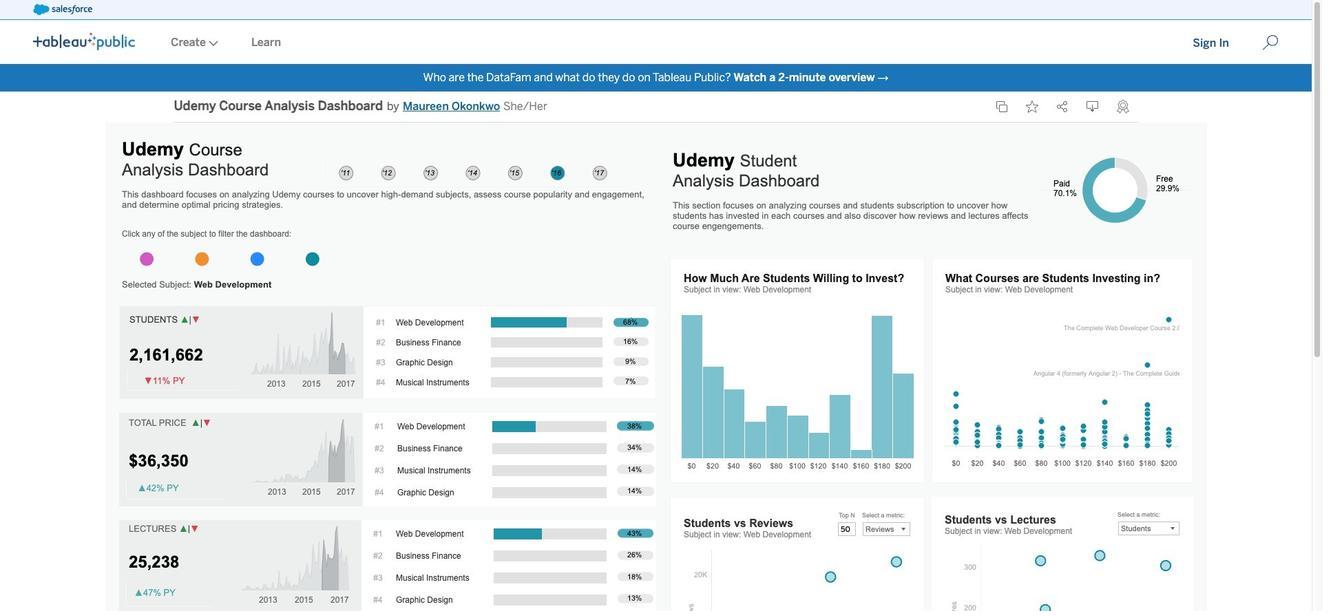 Task type: describe. For each thing, give the bounding box(es) containing it.
favorite button image
[[1026, 101, 1038, 113]]

salesforce logo image
[[33, 4, 92, 15]]

nominate for viz of the day image
[[1117, 100, 1129, 114]]



Task type: vqa. For each thing, say whether or not it's contained in the screenshot.
Add Favorite image
no



Task type: locate. For each thing, give the bounding box(es) containing it.
create image
[[206, 41, 218, 46]]

logo image
[[33, 32, 135, 50]]

go to search image
[[1246, 34, 1295, 51]]

make a copy image
[[995, 101, 1008, 113]]



